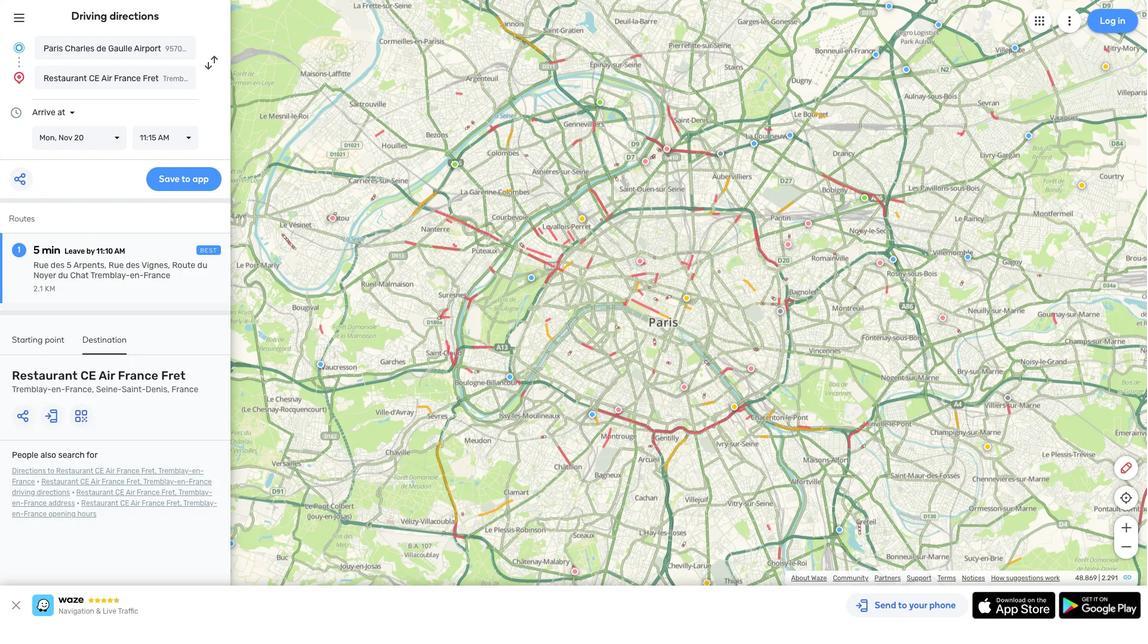 Task type: vqa. For each thing, say whether or not it's contained in the screenshot.
the right 5
yes



Task type: locate. For each thing, give the bounding box(es) containing it.
restaurant ce air france fret, tremblay- en-france opening hours
[[12, 499, 217, 518]]

0 vertical spatial directions
[[110, 10, 159, 23]]

fret, inside restaurant ce air france fret, tremblay- en-france address
[[161, 488, 177, 497]]

air inside restaurant ce air france fret, tremblay-en-france driving directions
[[91, 478, 100, 486]]

air inside the "restaurant ce air france fret, tremblay- en-france opening hours"
[[131, 499, 140, 508]]

routes
[[9, 214, 35, 224]]

rue
[[33, 260, 49, 271], [109, 260, 124, 271]]

for
[[86, 450, 98, 460]]

1 horizontal spatial am
[[158, 133, 169, 142]]

directions to restaurant ce air france fret, tremblay-en- france link
[[12, 467, 204, 486]]

1 horizontal spatial fret
[[161, 368, 186, 383]]

5 inside "rue des 5 arpents, rue des vignes, route du noyer du chat tremblay-en-france 2.1 km"
[[67, 260, 72, 271]]

about waze link
[[791, 574, 827, 582]]

hazard image
[[1102, 63, 1109, 70], [1078, 182, 1086, 189], [683, 295, 690, 302], [984, 443, 991, 451], [703, 580, 711, 587]]

am inside "5 min leave by 11:10 am"
[[114, 247, 125, 256]]

restaurant for restaurant ce air france fret, tremblay-en-france driving directions
[[41, 478, 78, 486]]

en- for restaurant ce air france fret tremblay-en-france, seine-saint-denis, france
[[51, 385, 65, 395]]

en- for restaurant ce air france fret, tremblay- en-france opening hours
[[12, 510, 24, 518]]

1 des from the left
[[51, 260, 65, 271]]

restaurant down directions to restaurant ce air france fret, tremblay-en- france
[[76, 488, 113, 497]]

fret inside restaurant ce air france fret tremblay-en-france, seine-saint-denis, france
[[161, 368, 186, 383]]

1 horizontal spatial rue
[[109, 260, 124, 271]]

5
[[33, 244, 40, 257], [67, 260, 72, 271]]

fret, for restaurant ce air france fret, tremblay- en-france address
[[161, 488, 177, 497]]

ce inside restaurant ce air france fret tremblay-en-france, seine-saint-denis, france
[[80, 368, 96, 383]]

mon, nov 20
[[39, 133, 84, 142]]

5 left min
[[33, 244, 40, 257]]

en- inside restaurant ce air france fret, tremblay- en-france address
[[12, 499, 24, 508]]

fret,
[[141, 467, 157, 475], [126, 478, 142, 486], [161, 488, 177, 497], [166, 499, 182, 508]]

tremblay- inside restaurant ce air france fret tremblay-en-france, seine-saint-denis, france
[[12, 385, 51, 395]]

restaurant inside button
[[44, 73, 87, 84]]

air inside button
[[101, 73, 112, 84]]

en- inside the "restaurant ce air france fret, tremblay- en-france opening hours"
[[12, 510, 24, 518]]

des down min
[[51, 260, 65, 271]]

directions
[[110, 10, 159, 23], [37, 488, 70, 497]]

0 horizontal spatial rue
[[33, 260, 49, 271]]

air inside directions to restaurant ce air france fret, tremblay-en- france
[[106, 467, 115, 475]]

du down best
[[197, 260, 207, 271]]

0 horizontal spatial hazard image
[[579, 215, 586, 222]]

1 vertical spatial fret
[[161, 368, 186, 383]]

france
[[114, 73, 141, 84], [144, 271, 170, 281], [118, 368, 158, 383], [172, 385, 198, 395], [117, 467, 140, 475], [12, 478, 35, 486], [102, 478, 125, 486], [189, 478, 212, 486], [137, 488, 160, 497], [24, 499, 47, 508], [142, 499, 165, 508], [24, 510, 47, 518]]

ce for restaurant ce air france fret, tremblay- en-france address
[[115, 488, 124, 497]]

2 des from the left
[[126, 260, 140, 271]]

restaurant
[[44, 73, 87, 84], [12, 368, 78, 383], [56, 467, 93, 475], [41, 478, 78, 486], [76, 488, 113, 497], [81, 499, 118, 508]]

restaurant for restaurant ce air france fret
[[44, 73, 87, 84]]

air up restaurant ce air france fret, tremblay-en-france driving directions
[[106, 467, 115, 475]]

fret down airport
[[143, 73, 159, 84]]

0 vertical spatial 5
[[33, 244, 40, 257]]

route
[[172, 260, 195, 271]]

restaurant ce air france fret, tremblay- en-france address
[[12, 488, 212, 508]]

0 vertical spatial chit chat image
[[596, 99, 604, 106]]

starting
[[12, 335, 43, 345]]

hazard image
[[579, 215, 586, 222], [731, 403, 738, 411]]

2.291
[[1102, 574, 1118, 582]]

ce inside directions to restaurant ce air france fret, tremblay-en- france
[[95, 467, 104, 475]]

1 horizontal spatial 5
[[67, 260, 72, 271]]

1 vertical spatial hazard image
[[731, 403, 738, 411]]

0 horizontal spatial fret
[[143, 73, 159, 84]]

address
[[48, 499, 75, 508]]

5 down leave
[[67, 260, 72, 271]]

air for restaurant ce air france fret, tremblay- en-france address
[[126, 488, 135, 497]]

paris charles de gaulle airport button
[[35, 36, 196, 60]]

1 horizontal spatial du
[[197, 260, 207, 271]]

1 vertical spatial 5
[[67, 260, 72, 271]]

restaurant for restaurant ce air france fret, tremblay- en-france address
[[76, 488, 113, 497]]

ce for restaurant ce air france fret tremblay-en-france, seine-saint-denis, france
[[80, 368, 96, 383]]

2 horizontal spatial accident image
[[1004, 394, 1012, 402]]

starting point
[[12, 335, 65, 345]]

1 vertical spatial accident image
[[777, 308, 784, 315]]

fret, inside directions to restaurant ce air france fret, tremblay-en- france
[[141, 467, 157, 475]]

ce inside restaurant ce air france fret, tremblay- en-france address
[[115, 488, 124, 497]]

restaurant down to
[[41, 478, 78, 486]]

0 horizontal spatial 5
[[33, 244, 40, 257]]

fret inside button
[[143, 73, 159, 84]]

police image
[[886, 3, 893, 10], [935, 21, 942, 28], [786, 132, 794, 139], [964, 253, 972, 261], [890, 256, 897, 263], [317, 361, 324, 368], [506, 373, 513, 381], [836, 526, 843, 534]]

restaurant inside the "restaurant ce air france fret, tremblay- en-france opening hours"
[[81, 499, 118, 508]]

0 vertical spatial fret
[[143, 73, 159, 84]]

des
[[51, 260, 65, 271], [126, 260, 140, 271]]

opening
[[48, 510, 76, 518]]

1 vertical spatial am
[[114, 247, 125, 256]]

air up seine-
[[99, 368, 115, 383]]

1 vertical spatial directions
[[37, 488, 70, 497]]

restaurant down paris
[[44, 73, 87, 84]]

restaurant inside directions to restaurant ce air france fret, tremblay-en- france
[[56, 467, 93, 475]]

air for restaurant ce air france fret tremblay-en-france, seine-saint-denis, france
[[99, 368, 115, 383]]

road closed image
[[663, 145, 671, 153], [329, 215, 336, 222], [805, 220, 812, 227], [637, 258, 644, 265], [939, 314, 946, 322]]

1 vertical spatial chit chat image
[[451, 161, 459, 168]]

0 vertical spatial am
[[158, 133, 169, 142]]

restaurant ce air france fret tremblay-en-france, seine-saint-denis, france
[[12, 368, 198, 395]]

du left chat
[[58, 271, 68, 281]]

11:15 am list box
[[133, 126, 198, 150]]

tremblay- inside the "restaurant ce air france fret, tremblay- en-france opening hours"
[[183, 499, 217, 508]]

x image
[[9, 598, 23, 613]]

restaurant inside restaurant ce air france fret, tremblay-en-france driving directions
[[41, 478, 78, 486]]

air down restaurant ce air france fret, tremblay-en-france driving directions link
[[131, 499, 140, 508]]

vignes,
[[142, 260, 170, 271]]

people
[[12, 450, 38, 460]]

tremblay- inside "rue des 5 arpents, rue des vignes, route du noyer du chat tremblay-en-france 2.1 km"
[[90, 271, 130, 281]]

du
[[197, 260, 207, 271], [58, 271, 68, 281]]

1 horizontal spatial des
[[126, 260, 140, 271]]

notices
[[962, 574, 985, 582]]

air
[[101, 73, 112, 84], [99, 368, 115, 383], [106, 467, 115, 475], [91, 478, 100, 486], [126, 488, 135, 497], [131, 499, 140, 508]]

air inside restaurant ce air france fret, tremblay- en-france address
[[126, 488, 135, 497]]

support link
[[907, 574, 932, 582]]

restaurant ce air france fret, tremblay- en-france address link
[[12, 488, 212, 508]]

ce for restaurant ce air france fret
[[89, 73, 100, 84]]

0 horizontal spatial des
[[51, 260, 65, 271]]

restaurant inside restaurant ce air france fret tremblay-en-france, seine-saint-denis, france
[[12, 368, 78, 383]]

0 horizontal spatial chit chat image
[[451, 161, 459, 168]]

police image
[[1012, 44, 1019, 52], [872, 51, 880, 58], [903, 66, 910, 73], [1025, 132, 1032, 139], [751, 140, 758, 147], [528, 274, 535, 282], [589, 411, 596, 418], [1146, 436, 1147, 443], [227, 540, 235, 547]]

fret, inside restaurant ce air france fret, tremblay-en-france driving directions
[[126, 478, 142, 486]]

ce
[[89, 73, 100, 84], [80, 368, 96, 383], [95, 467, 104, 475], [80, 478, 89, 486], [115, 488, 124, 497], [120, 499, 129, 508]]

fret, inside the "restaurant ce air france fret, tremblay- en-france opening hours"
[[166, 499, 182, 508]]

by
[[86, 247, 95, 256]]

0 horizontal spatial directions
[[37, 488, 70, 497]]

france inside button
[[114, 73, 141, 84]]

0 horizontal spatial du
[[58, 271, 68, 281]]

restaurant down starting point button
[[12, 368, 78, 383]]

am inside list box
[[158, 133, 169, 142]]

chit chat image
[[596, 99, 604, 106], [451, 161, 459, 168], [861, 194, 868, 202]]

tremblay- for restaurant ce air france fret, tremblay-en-france driving directions
[[143, 478, 177, 486]]

ce for restaurant ce air france fret, tremblay- en-france opening hours
[[120, 499, 129, 508]]

2 rue from the left
[[109, 260, 124, 271]]

am right 11:10
[[114, 247, 125, 256]]

air up restaurant ce air france fret, tremblay- en-france opening hours link
[[126, 488, 135, 497]]

fret, for restaurant ce air france fret, tremblay-en-france driving directions
[[126, 478, 142, 486]]

am
[[158, 133, 169, 142], [114, 247, 125, 256]]

about waze community partners support terms notices how suggestions work
[[791, 574, 1060, 582]]

en- inside restaurant ce air france fret tremblay-en-france, seine-saint-denis, france
[[51, 385, 65, 395]]

1 horizontal spatial directions
[[110, 10, 159, 23]]

restaurant up hours
[[81, 499, 118, 508]]

air up restaurant ce air france fret, tremblay- en-france address link
[[91, 478, 100, 486]]

11:15
[[140, 133, 156, 142]]

ce inside restaurant ce air france fret, tremblay-en-france driving directions
[[80, 478, 89, 486]]

navigation
[[59, 607, 94, 616]]

air down paris charles de gaulle airport
[[101, 73, 112, 84]]

0 vertical spatial hazard image
[[579, 215, 586, 222]]

driving
[[71, 10, 107, 23]]

restaurant ce air france fret
[[44, 73, 159, 84]]

tremblay- inside restaurant ce air france fret, tremblay-en-france driving directions
[[143, 478, 177, 486]]

airport
[[134, 44, 161, 54]]

0 horizontal spatial am
[[114, 247, 125, 256]]

tremblay- inside restaurant ce air france fret, tremblay- en-france address
[[178, 488, 212, 497]]

driving
[[12, 488, 35, 497]]

air inside restaurant ce air france fret tremblay-en-france, seine-saint-denis, france
[[99, 368, 115, 383]]

en- inside restaurant ce air france fret, tremblay-en-france driving directions
[[177, 478, 189, 486]]

accident image
[[717, 150, 724, 157], [777, 308, 784, 315], [1004, 394, 1012, 402]]

restaurant ce air france fret, tremblay-en-france driving directions link
[[12, 478, 212, 497]]

partners
[[875, 574, 901, 582]]

2 horizontal spatial chit chat image
[[861, 194, 868, 202]]

de
[[96, 44, 106, 54]]

restaurant inside restaurant ce air france fret, tremblay- en-france address
[[76, 488, 113, 497]]

am right 11:15
[[158, 133, 169, 142]]

at
[[57, 107, 65, 118]]

directions up airport
[[110, 10, 159, 23]]

1 horizontal spatial chit chat image
[[596, 99, 604, 106]]

1 rue from the left
[[33, 260, 49, 271]]

fret up denis,
[[161, 368, 186, 383]]

saint-
[[122, 385, 146, 395]]

des left vignes, at top left
[[126, 260, 140, 271]]

rue down 11:10
[[109, 260, 124, 271]]

ce inside the "restaurant ce air france fret, tremblay- en-france opening hours"
[[120, 499, 129, 508]]

rue down min
[[33, 260, 49, 271]]

&
[[96, 607, 101, 616]]

directions up address
[[37, 488, 70, 497]]

48.869 | 2.291
[[1075, 574, 1118, 582]]

work
[[1045, 574, 1060, 582]]

en- for restaurant ce air france fret, tremblay-en-france driving directions
[[177, 478, 189, 486]]

driving directions
[[71, 10, 159, 23]]

tremblay-
[[90, 271, 130, 281], [12, 385, 51, 395], [158, 467, 192, 475], [143, 478, 177, 486], [178, 488, 212, 497], [183, 499, 217, 508]]

fret
[[143, 73, 159, 84], [161, 368, 186, 383]]

road closed image
[[642, 158, 649, 165], [785, 241, 792, 248], [877, 259, 884, 267], [748, 365, 755, 372], [681, 384, 688, 391], [615, 406, 622, 414], [571, 568, 579, 575]]

restaurant down 'search'
[[56, 467, 93, 475]]

ce inside button
[[89, 73, 100, 84]]

noyer
[[33, 271, 56, 281]]

tremblay- for restaurant ce air france fret tremblay-en-france, seine-saint-denis, france
[[12, 385, 51, 395]]

0 vertical spatial accident image
[[717, 150, 724, 157]]

terms
[[938, 574, 956, 582]]

en-
[[130, 271, 144, 281], [51, 385, 65, 395], [192, 467, 204, 475], [177, 478, 189, 486], [12, 499, 24, 508], [12, 510, 24, 518]]



Task type: describe. For each thing, give the bounding box(es) containing it.
hours
[[77, 510, 96, 518]]

48.869
[[1075, 574, 1097, 582]]

clock image
[[9, 106, 23, 120]]

tremblay- for restaurant ce air france fret, tremblay- en-france opening hours
[[183, 499, 217, 508]]

notices link
[[962, 574, 985, 582]]

min
[[42, 244, 60, 257]]

charles
[[65, 44, 94, 54]]

pencil image
[[1119, 461, 1133, 475]]

search
[[58, 450, 85, 460]]

mon, nov 20 list box
[[32, 126, 127, 150]]

restaurant ce air france fret button
[[35, 66, 196, 90]]

to
[[47, 467, 54, 475]]

|
[[1099, 574, 1100, 582]]

how
[[991, 574, 1005, 582]]

paris charles de gaulle airport
[[44, 44, 161, 54]]

nov
[[59, 133, 72, 142]]

chat
[[70, 271, 89, 281]]

zoom out image
[[1119, 540, 1134, 554]]

navigation & live traffic
[[59, 607, 138, 616]]

restaurant for restaurant ce air france fret tremblay-en-france, seine-saint-denis, france
[[12, 368, 78, 383]]

starting point button
[[12, 335, 65, 354]]

arrive at
[[32, 107, 65, 118]]

tremblay- for restaurant ce air france fret, tremblay- en-france address
[[178, 488, 212, 497]]

also
[[40, 450, 56, 460]]

terms link
[[938, 574, 956, 582]]

rue des 5 arpents, rue des vignes, route du noyer du chat tremblay-en-france 2.1 km
[[33, 260, 207, 293]]

denis,
[[146, 385, 170, 395]]

community link
[[833, 574, 869, 582]]

waze
[[811, 574, 827, 582]]

france,
[[65, 385, 94, 395]]

restaurant ce air france fret, tremblay- en-france opening hours link
[[12, 499, 217, 518]]

about
[[791, 574, 810, 582]]

ce for restaurant ce air france fret, tremblay-en-france driving directions
[[80, 478, 89, 486]]

fret for restaurant ce air france fret
[[143, 73, 159, 84]]

0 horizontal spatial accident image
[[717, 150, 724, 157]]

restaurant ce air france fret, tremblay-en-france driving directions
[[12, 478, 212, 497]]

20
[[74, 133, 84, 142]]

seine-
[[96, 385, 122, 395]]

2.1
[[33, 285, 43, 293]]

destination
[[82, 335, 127, 345]]

point
[[45, 335, 65, 345]]

how suggestions work link
[[991, 574, 1060, 582]]

air for restaurant ce air france fret, tremblay-en-france driving directions
[[91, 478, 100, 486]]

current location image
[[12, 41, 26, 55]]

km
[[45, 285, 56, 293]]

directions
[[12, 467, 46, 475]]

11:10
[[96, 247, 113, 256]]

destination button
[[82, 335, 127, 355]]

air for restaurant ce air france fret, tremblay- en-france opening hours
[[131, 499, 140, 508]]

link image
[[1123, 573, 1132, 582]]

paris
[[44, 44, 63, 54]]

1 horizontal spatial hazard image
[[731, 403, 738, 411]]

arpents,
[[73, 260, 107, 271]]

zoom in image
[[1119, 521, 1134, 535]]

directions inside restaurant ce air france fret, tremblay-en-france driving directions
[[37, 488, 70, 497]]

location image
[[12, 70, 26, 85]]

2 vertical spatial accident image
[[1004, 394, 1012, 402]]

gaulle
[[108, 44, 132, 54]]

support
[[907, 574, 932, 582]]

1
[[18, 245, 20, 255]]

fret for restaurant ce air france fret tremblay-en-france, seine-saint-denis, france
[[161, 368, 186, 383]]

11:15 am
[[140, 133, 169, 142]]

en- inside "rue des 5 arpents, rue des vignes, route du noyer du chat tremblay-en-france 2.1 km"
[[130, 271, 144, 281]]

best
[[200, 247, 217, 254]]

france inside "rue des 5 arpents, rue des vignes, route du noyer du chat tremblay-en-france 2.1 km"
[[144, 271, 170, 281]]

fret, for restaurant ce air france fret, tremblay- en-france opening hours
[[166, 499, 182, 508]]

5 min leave by 11:10 am
[[33, 244, 125, 257]]

live
[[103, 607, 116, 616]]

leave
[[64, 247, 85, 256]]

traffic
[[118, 607, 138, 616]]

air for restaurant ce air france fret
[[101, 73, 112, 84]]

restaurant for restaurant ce air france fret, tremblay- en-france opening hours
[[81, 499, 118, 508]]

1 horizontal spatial accident image
[[777, 308, 784, 315]]

partners link
[[875, 574, 901, 582]]

arrive
[[32, 107, 55, 118]]

suggestions
[[1006, 574, 1044, 582]]

community
[[833, 574, 869, 582]]

mon,
[[39, 133, 57, 142]]

people also search for
[[12, 450, 98, 460]]

en- inside directions to restaurant ce air france fret, tremblay-en- france
[[192, 467, 204, 475]]

2 vertical spatial chit chat image
[[861, 194, 868, 202]]

directions to restaurant ce air france fret, tremblay-en- france
[[12, 467, 204, 486]]

tremblay- inside directions to restaurant ce air france fret, tremblay-en- france
[[158, 467, 192, 475]]

en- for restaurant ce air france fret, tremblay- en-france address
[[12, 499, 24, 508]]



